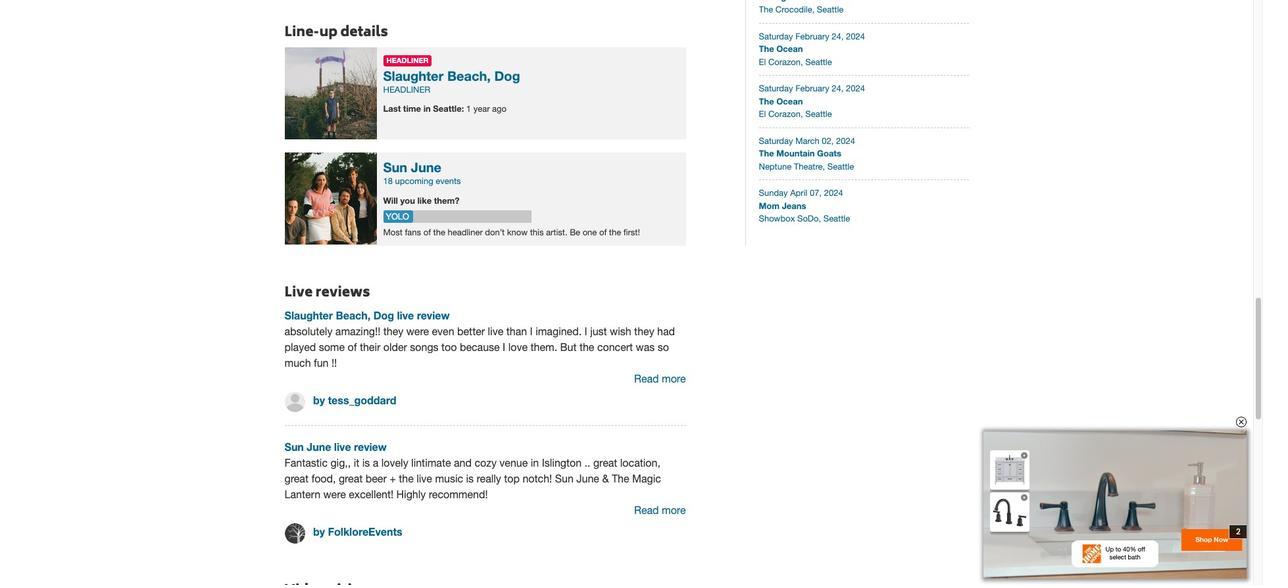 Task type: locate. For each thing, give the bounding box(es) containing it.
review up a
[[354, 441, 387, 453]]

of right fans
[[424, 228, 431, 238]]

slaughter beach, dog live. image
[[285, 47, 377, 140], [285, 153, 377, 245]]

1 horizontal spatial beach,
[[448, 67, 491, 83]]

headliner up the time
[[383, 85, 431, 94]]

0 horizontal spatial is
[[363, 457, 370, 469]]

is
[[363, 457, 370, 469], [466, 473, 474, 485]]

year
[[474, 104, 490, 114]]

2 horizontal spatial i
[[585, 326, 588, 337]]

absolutely
[[285, 326, 333, 337]]

ocean up the march
[[777, 96, 803, 107]]

great down it
[[339, 473, 363, 485]]

0 vertical spatial el
[[759, 57, 766, 67]]

0 horizontal spatial they
[[384, 326, 404, 337]]

1 vertical spatial 24,
[[832, 84, 844, 94]]

the left headliner
[[434, 228, 446, 238]]

0 vertical spatial june
[[411, 159, 442, 175]]

beach, up amazing!!
[[336, 309, 371, 322]]

0 vertical spatial dog
[[495, 67, 521, 83]]

2 saturday february 24, 2024 the ocean el corazon, seattle from the top
[[759, 84, 866, 119]]

1 saturday from the top
[[759, 32, 794, 41]]

the right but
[[580, 341, 595, 353]]

amazing!!
[[336, 326, 381, 337]]

0 vertical spatial by
[[313, 394, 325, 407]]

of inside the absolutely amazing!! they were even better live than i imagined.  i just wish they had played some of their older songs too because i love them. but the concert was so much fun !! read more
[[348, 341, 357, 353]]

june down ..
[[577, 473, 600, 485]]

their
[[360, 341, 381, 353]]

saturday february 24, 2024 the ocean el corazon, seattle down the 'the crocodile, seattle'
[[759, 32, 866, 67]]

1 vertical spatial saturday
[[759, 84, 794, 94]]

seattle right sodo,
[[824, 214, 851, 224]]

1 vertical spatial by
[[313, 526, 325, 539]]

slaughter beach, dog live. image left 18
[[285, 153, 377, 245]]

1 horizontal spatial dog
[[495, 67, 521, 83]]

0 vertical spatial read
[[635, 373, 659, 385]]

is down and
[[466, 473, 474, 485]]

0 horizontal spatial were
[[324, 489, 346, 501]]

1 more from the top
[[662, 373, 686, 385]]

0 vertical spatial headliner
[[387, 56, 429, 65]]

2 vertical spatial saturday
[[759, 136, 794, 146]]

sun june link
[[383, 159, 442, 175]]

2 corazon, from the top
[[769, 110, 804, 119]]

sun up 18
[[383, 159, 408, 175]]

saturday inside saturday march 02, 2024 the mountain goats neptune theatre, seattle
[[759, 136, 794, 146]]

0 horizontal spatial in
[[424, 103, 431, 114]]

0 vertical spatial ocean
[[777, 44, 803, 54]]

0 horizontal spatial review
[[354, 441, 387, 453]]

1 february from the top
[[796, 32, 830, 41]]

just
[[591, 326, 607, 337]]

live reviews
[[285, 282, 370, 305]]

the inside the absolutely amazing!! they were even better live than i imagined.  i just wish they had played some of their older songs too because i love them. but the concert was so much fun !! read more
[[580, 341, 595, 353]]

read down the was at the bottom right
[[635, 373, 659, 385]]

was
[[636, 341, 655, 353]]

1 vertical spatial slaughter
[[285, 309, 333, 322]]

0 horizontal spatial of
[[348, 341, 357, 353]]

by folkloreevents
[[313, 526, 403, 539]]

1 horizontal spatial review
[[417, 309, 450, 322]]

is right it
[[363, 457, 370, 469]]

events
[[436, 176, 461, 186]]

2 read from the top
[[635, 505, 659, 516]]

it
[[354, 457, 360, 469]]

by right 'folkloreevents's profile image'
[[313, 526, 325, 539]]

saturday
[[759, 32, 794, 41], [759, 84, 794, 94], [759, 136, 794, 146]]

crocodile,
[[776, 5, 815, 15]]

in
[[424, 103, 431, 114], [531, 457, 539, 469]]

more
[[662, 373, 686, 385], [662, 505, 686, 516]]

2 ocean from the top
[[777, 96, 803, 107]]

1 vertical spatial dog
[[374, 309, 394, 322]]

2 horizontal spatial june
[[577, 473, 600, 485]]

1 horizontal spatial were
[[407, 326, 429, 337]]

them.
[[531, 341, 558, 353]]

0 vertical spatial corazon,
[[769, 57, 804, 67]]

them?
[[434, 195, 460, 206]]

read down magic
[[635, 505, 659, 516]]

so
[[658, 341, 669, 353]]

0 horizontal spatial dog
[[374, 309, 394, 322]]

2 vertical spatial sun
[[555, 473, 574, 485]]

1 horizontal spatial they
[[635, 326, 655, 337]]

3 saturday from the top
[[759, 136, 794, 146]]

read
[[635, 373, 659, 385], [635, 505, 659, 516]]

june
[[411, 159, 442, 175], [307, 441, 331, 453], [577, 473, 600, 485]]

saturday february 24, 2024 the ocean el corazon, seattle up the march
[[759, 84, 866, 119]]

the crocodile, seattle
[[759, 5, 844, 15]]

february down the 'the crocodile, seattle'
[[796, 32, 830, 41]]

live up older
[[397, 309, 414, 322]]

seattle right 'crocodile,'
[[818, 5, 844, 15]]

18
[[383, 176, 393, 186]]

1 vertical spatial february
[[796, 84, 830, 94]]

0 vertical spatial review
[[417, 309, 450, 322]]

i right than
[[530, 326, 533, 337]]

really
[[477, 473, 502, 485]]

slaughter beach, dog live. image down the up
[[285, 47, 377, 140]]

great
[[594, 457, 618, 469], [285, 473, 309, 485], [339, 473, 363, 485]]

the right +
[[399, 473, 414, 485]]

0 vertical spatial slaughter beach, dog live. image
[[285, 47, 377, 140]]

1 vertical spatial headliner
[[383, 85, 431, 94]]

2024 inside sunday april 07, 2024 mom jeans showbox sodo, seattle
[[825, 189, 844, 198]]

sun up fantastic
[[285, 441, 304, 453]]

review
[[417, 309, 450, 322], [354, 441, 387, 453]]

2 by from the top
[[313, 526, 325, 539]]

1 vertical spatial june
[[307, 441, 331, 453]]

0 vertical spatial more
[[662, 373, 686, 385]]

0 horizontal spatial sun
[[285, 441, 304, 453]]

highly
[[397, 489, 426, 501]]

read more link
[[635, 373, 686, 385], [635, 505, 686, 516]]

el up neptune
[[759, 110, 766, 119]]

music
[[435, 473, 464, 485]]

most
[[383, 228, 403, 238]]

1 saturday february 24, 2024 the ocean el corazon, seattle from the top
[[759, 32, 866, 67]]

more inside fantastic gig,, it is a lovely lintimate and cozy venue in islington .. great location, great food, great beer + the live music is really top notch! sun june & the magic lantern were excellent! highly recommend! read more
[[662, 505, 686, 516]]

june up fantastic
[[307, 441, 331, 453]]

were down food,
[[324, 489, 346, 501]]

wish
[[610, 326, 632, 337]]

1 horizontal spatial sun
[[383, 159, 408, 175]]

0 vertical spatial beach,
[[448, 67, 491, 83]]

24, up 02,
[[832, 84, 844, 94]]

some
[[319, 341, 345, 353]]

sunday april 07, 2024 mom jeans showbox sodo, seattle
[[759, 189, 851, 224]]

beer
[[366, 473, 387, 485]]

the left first!
[[609, 228, 622, 238]]

0 horizontal spatial beach,
[[336, 309, 371, 322]]

tess_goddard
[[328, 394, 397, 407]]

slaughter up absolutely at left bottom
[[285, 309, 333, 322]]

headliner up "headliner" link
[[387, 56, 429, 65]]

dog inside headliner slaughter beach, dog headliner
[[495, 67, 521, 83]]

1 read more link from the top
[[635, 373, 686, 385]]

of
[[424, 228, 431, 238], [600, 228, 607, 238], [348, 341, 357, 353]]

dog up "ago"
[[495, 67, 521, 83]]

february up the march
[[796, 84, 830, 94]]

june up 18 upcoming events link
[[411, 159, 442, 175]]

absolutely amazing!! they were even better live than i imagined.  i just wish they had played some of their older songs too because i love them. but the concert was so much fun !! read more
[[285, 326, 686, 385]]

in inside fantastic gig,, it is a lovely lintimate and cozy venue in islington .. great location, great food, great beer + the live music is really top notch! sun june & the magic lantern were excellent! highly recommend! read more
[[531, 457, 539, 469]]

great up lantern
[[285, 473, 309, 485]]

2 slaughter beach, dog live. image from the top
[[285, 153, 377, 245]]

slaughter beach, dog live review link
[[285, 309, 450, 322]]

0 vertical spatial slaughter
[[383, 67, 444, 83]]

0 vertical spatial sun
[[383, 159, 408, 175]]

sun down islington at left bottom
[[555, 473, 574, 485]]

1 read from the top
[[635, 373, 659, 385]]

1 vertical spatial is
[[466, 473, 474, 485]]

mountain
[[777, 148, 815, 159]]

1 vertical spatial read more link
[[635, 505, 686, 516]]

i left love
[[503, 341, 506, 353]]

first!
[[624, 228, 640, 238]]

2024
[[847, 32, 866, 41], [847, 84, 866, 94], [837, 136, 856, 146], [825, 189, 844, 198]]

0 vertical spatial is
[[363, 457, 370, 469]]

2 they from the left
[[635, 326, 655, 337]]

headliner slaughter beach, dog headliner
[[383, 56, 521, 94]]

i left just
[[585, 326, 588, 337]]

read more link down magic
[[635, 505, 686, 516]]

headliner link
[[383, 85, 431, 94]]

seattle up 02,
[[806, 110, 833, 119]]

1 by from the top
[[313, 394, 325, 407]]

dog up amazing!!
[[374, 309, 394, 322]]

fans
[[405, 228, 421, 238]]

ocean down 'crocodile,'
[[777, 44, 803, 54]]

slaughter
[[383, 67, 444, 83], [285, 309, 333, 322]]

sun
[[383, 159, 408, 175], [285, 441, 304, 453], [555, 473, 574, 485]]

don't
[[485, 228, 505, 238]]

seattle down goats
[[828, 162, 855, 172]]

1 vertical spatial saturday february 24, 2024 the ocean el corazon, seattle
[[759, 84, 866, 119]]

in up "notch!"
[[531, 457, 539, 469]]

more inside the absolutely amazing!! they were even better live than i imagined.  i just wish they had played some of their older songs too because i love them. but the concert was so much fun !! read more
[[662, 373, 686, 385]]

2 horizontal spatial sun
[[555, 473, 574, 485]]

live left than
[[488, 326, 504, 337]]

songs
[[410, 341, 439, 353]]

1 vertical spatial el
[[759, 110, 766, 119]]

1 horizontal spatial in
[[531, 457, 539, 469]]

folkloreevents
[[328, 526, 403, 539]]

1 24, from the top
[[832, 32, 844, 41]]

1 vertical spatial were
[[324, 489, 346, 501]]

corazon, up the march
[[769, 110, 804, 119]]

1 horizontal spatial i
[[530, 326, 533, 337]]

1 horizontal spatial june
[[411, 159, 442, 175]]

1 corazon, from the top
[[769, 57, 804, 67]]

of down amazing!!
[[348, 341, 357, 353]]

saturday february 24, 2024 the ocean el corazon, seattle
[[759, 32, 866, 67], [759, 84, 866, 119]]

beach, up "1"
[[448, 67, 491, 83]]

review up even
[[417, 309, 450, 322]]

1 vertical spatial in
[[531, 457, 539, 469]]

the
[[434, 228, 446, 238], [609, 228, 622, 238], [580, 341, 595, 353], [399, 473, 414, 485]]

1 vertical spatial read
[[635, 505, 659, 516]]

folkloreevents's profile image image
[[285, 524, 305, 544]]

lantern
[[285, 489, 321, 501]]

neptune
[[759, 162, 792, 172]]

theatre,
[[794, 162, 826, 172]]

24, down 'the crocodile, seattle' link
[[832, 32, 844, 41]]

07,
[[810, 189, 822, 198]]

in right the time
[[424, 103, 431, 114]]

cozy
[[475, 457, 497, 469]]

read more link down so
[[635, 373, 686, 385]]

live down lintimate
[[417, 473, 432, 485]]

0 horizontal spatial june
[[307, 441, 331, 453]]

sun june live review
[[285, 441, 387, 453]]

1 horizontal spatial slaughter
[[383, 67, 444, 83]]

seattle
[[818, 5, 844, 15], [806, 57, 833, 67], [806, 110, 833, 119], [828, 162, 855, 172], [824, 214, 851, 224]]

0 vertical spatial saturday
[[759, 32, 794, 41]]

fun
[[314, 357, 329, 369]]

1 slaughter beach, dog live. image from the top
[[285, 47, 377, 140]]

1 vertical spatial corazon,
[[769, 110, 804, 119]]

0 vertical spatial saturday february 24, 2024 the ocean el corazon, seattle
[[759, 32, 866, 67]]

but
[[561, 341, 577, 353]]

slaughter inside headliner slaughter beach, dog headliner
[[383, 67, 444, 83]]

showbox
[[759, 214, 795, 224]]

great up & on the bottom left of the page
[[594, 457, 618, 469]]

0 vertical spatial 24,
[[832, 32, 844, 41]]

1 vertical spatial beach,
[[336, 309, 371, 322]]

sun for sun june 18 upcoming events
[[383, 159, 408, 175]]

by for by tess_goddard
[[313, 394, 325, 407]]

1 horizontal spatial is
[[466, 473, 474, 485]]

they
[[384, 326, 404, 337], [635, 326, 655, 337]]

they up older
[[384, 326, 404, 337]]

1 they from the left
[[384, 326, 404, 337]]

slaughter up "headliner" link
[[383, 67, 444, 83]]

older
[[384, 341, 407, 353]]

1 vertical spatial ocean
[[777, 96, 803, 107]]

read more link for sun june live review
[[635, 505, 686, 516]]

2 read more link from the top
[[635, 505, 686, 516]]

1 ocean from the top
[[777, 44, 803, 54]]

by right tess_goddard's profile image
[[313, 394, 325, 407]]

0 vertical spatial february
[[796, 32, 830, 41]]

1 vertical spatial sun
[[285, 441, 304, 453]]

were up songs
[[407, 326, 429, 337]]

2 vertical spatial june
[[577, 473, 600, 485]]

!!
[[332, 357, 337, 369]]

food,
[[312, 473, 336, 485]]

june inside sun june 18 upcoming events
[[411, 159, 442, 175]]

live inside fantastic gig,, it is a lovely lintimate and cozy venue in islington .. great location, great food, great beer + the live music is really top notch! sun june & the magic lantern were excellent! highly recommend! read more
[[417, 473, 432, 485]]

1 vertical spatial more
[[662, 505, 686, 516]]

fantastic gig,, it is a lovely lintimate and cozy venue in islington .. great location, great food, great beer + the live music is really top notch! sun june & the magic lantern were excellent! highly recommend! read more
[[285, 457, 686, 516]]

even
[[432, 326, 455, 337]]

2 more from the top
[[662, 505, 686, 516]]

they up the was at the bottom right
[[635, 326, 655, 337]]

el down the 'the crocodile, seattle'
[[759, 57, 766, 67]]

0 vertical spatial read more link
[[635, 373, 686, 385]]

saturday march 02, 2024 the mountain goats neptune theatre, seattle
[[759, 136, 856, 172]]

0 horizontal spatial slaughter
[[285, 309, 333, 322]]

1 vertical spatial slaughter beach, dog live. image
[[285, 153, 377, 245]]

sun inside sun june 18 upcoming events
[[383, 159, 408, 175]]

of right one
[[600, 228, 607, 238]]

the
[[759, 5, 774, 15], [759, 44, 775, 54], [759, 96, 775, 107], [759, 148, 775, 159], [612, 473, 630, 485]]

corazon, down 'crocodile,'
[[769, 57, 804, 67]]

0 vertical spatial were
[[407, 326, 429, 337]]

24,
[[832, 32, 844, 41], [832, 84, 844, 94]]

corazon,
[[769, 57, 804, 67], [769, 110, 804, 119]]



Task type: vqa. For each thing, say whether or not it's contained in the screenshot.
Play
no



Task type: describe. For each thing, give the bounding box(es) containing it.
the inside fantastic gig,, it is a lovely lintimate and cozy venue in islington .. great location, great food, great beer + the live music is really top notch! sun june & the magic lantern were excellent! highly recommend! read more
[[612, 473, 630, 485]]

much
[[285, 357, 311, 369]]

slaughter beach, dog link
[[383, 67, 521, 83]]

line-up details
[[285, 22, 388, 45]]

this
[[530, 228, 544, 238]]

sunday
[[759, 189, 788, 198]]

too
[[442, 341, 457, 353]]

1 horizontal spatial of
[[424, 228, 431, 238]]

june inside fantastic gig,, it is a lovely lintimate and cozy venue in islington .. great location, great food, great beer + the live music is really top notch! sun june & the magic lantern were excellent! highly recommend! read more
[[577, 473, 600, 485]]

april
[[791, 189, 808, 198]]

sun for sun june live review
[[285, 441, 304, 453]]

june for upcoming
[[411, 159, 442, 175]]

last time in seattle: 1 year ago
[[383, 103, 507, 114]]

last
[[383, 103, 401, 114]]

&
[[603, 473, 609, 485]]

love
[[509, 341, 528, 353]]

jeans
[[782, 201, 807, 211]]

live inside the absolutely amazing!! they were even better live than i imagined.  i just wish they had played some of their older songs too because i love them. but the concert was so much fun !! read more
[[488, 326, 504, 337]]

2 el from the top
[[759, 110, 766, 119]]

notch!
[[523, 473, 552, 485]]

imagined.
[[536, 326, 582, 337]]

sun inside fantastic gig,, it is a lovely lintimate and cozy venue in islington .. great location, great food, great beer + the live music is really top notch! sun june & the magic lantern were excellent! highly recommend! read more
[[555, 473, 574, 485]]

be
[[570, 228, 581, 238]]

2 24, from the top
[[832, 84, 844, 94]]

location,
[[621, 457, 661, 469]]

than
[[507, 326, 527, 337]]

1 horizontal spatial great
[[339, 473, 363, 485]]

played
[[285, 341, 316, 353]]

1 el from the top
[[759, 57, 766, 67]]

2 saturday from the top
[[759, 84, 794, 94]]

seattle down the 'the crocodile, seattle'
[[806, 57, 833, 67]]

goats
[[818, 148, 842, 159]]

islington
[[542, 457, 582, 469]]

02,
[[822, 136, 834, 146]]

2 february from the top
[[796, 84, 830, 94]]

1
[[467, 104, 471, 114]]

ago
[[492, 104, 507, 114]]

read inside the absolutely amazing!! they were even better live than i imagined.  i just wish they had played some of their older songs too because i love them. but the concert was so much fun !! read more
[[635, 373, 659, 385]]

0 horizontal spatial i
[[503, 341, 506, 353]]

like
[[418, 195, 432, 206]]

better
[[458, 326, 485, 337]]

sun june live review link
[[285, 441, 387, 453]]

the inside fantastic gig,, it is a lovely lintimate and cozy venue in islington .. great location, great food, great beer + the live music is really top notch! sun june & the magic lantern were excellent! highly recommend! read more
[[399, 473, 414, 485]]

slaughter beach, dog live review
[[285, 309, 450, 322]]

time
[[403, 103, 421, 114]]

0 horizontal spatial great
[[285, 473, 309, 485]]

details
[[341, 22, 388, 45]]

sodo,
[[798, 214, 822, 224]]

yolo
[[386, 212, 409, 222]]

had
[[658, 326, 675, 337]]

1 vertical spatial review
[[354, 441, 387, 453]]

beach, inside headliner slaughter beach, dog headliner
[[448, 67, 491, 83]]

seattle inside sunday april 07, 2024 mom jeans showbox sodo, seattle
[[824, 214, 851, 224]]

because
[[460, 341, 500, 353]]

by for by folkloreevents
[[313, 526, 325, 539]]

lovely
[[382, 457, 409, 469]]

live up gig,,
[[334, 441, 351, 453]]

artist.
[[546, 228, 568, 238]]

concert
[[598, 341, 633, 353]]

sun june 18 upcoming events
[[383, 159, 461, 186]]

the inside saturday march 02, 2024 the mountain goats neptune theatre, seattle
[[759, 148, 775, 159]]

were inside fantastic gig,, it is a lovely lintimate and cozy venue in islington .. great location, great food, great beer + the live music is really top notch! sun june & the magic lantern were excellent! highly recommend! read more
[[324, 489, 346, 501]]

gig,,
[[331, 457, 351, 469]]

venue
[[500, 457, 528, 469]]

up
[[320, 22, 338, 45]]

seattle inside saturday march 02, 2024 the mountain goats neptune theatre, seattle
[[828, 162, 855, 172]]

you
[[401, 195, 415, 206]]

2024 inside saturday march 02, 2024 the mountain goats neptune theatre, seattle
[[837, 136, 856, 146]]

recommend!
[[429, 489, 488, 501]]

18 upcoming events link
[[383, 176, 461, 186]]

tess_goddard's profile image image
[[285, 392, 305, 412]]

seattle:
[[433, 103, 464, 114]]

0 vertical spatial in
[[424, 103, 431, 114]]

were inside the absolutely amazing!! they were even better live than i imagined.  i just wish they had played some of their older songs too because i love them. but the concert was so much fun !! read more
[[407, 326, 429, 337]]

one
[[583, 228, 597, 238]]

will you like them? yolo most fans of the headliner don't know this artist. be one of the first!
[[383, 195, 640, 238]]

will
[[383, 195, 398, 206]]

magic
[[633, 473, 662, 485]]

read more link for slaughter beach, dog live review
[[635, 373, 686, 385]]

..
[[585, 457, 591, 469]]

a
[[373, 457, 379, 469]]

2 horizontal spatial of
[[600, 228, 607, 238]]

and
[[454, 457, 472, 469]]

june for review
[[307, 441, 331, 453]]

mom
[[759, 201, 780, 211]]

read inside fantastic gig,, it is a lovely lintimate and cozy venue in islington .. great location, great food, great beer + the live music is really top notch! sun june & the magic lantern were excellent! highly recommend! read more
[[635, 505, 659, 516]]

excellent!
[[349, 489, 394, 501]]

live
[[285, 282, 313, 305]]

reviews
[[316, 282, 370, 305]]

know
[[507, 228, 528, 238]]

upcoming
[[395, 176, 434, 186]]

2
[[1237, 527, 1241, 538]]

by tess_goddard
[[313, 394, 397, 407]]

2 horizontal spatial great
[[594, 457, 618, 469]]

top
[[504, 473, 520, 485]]



